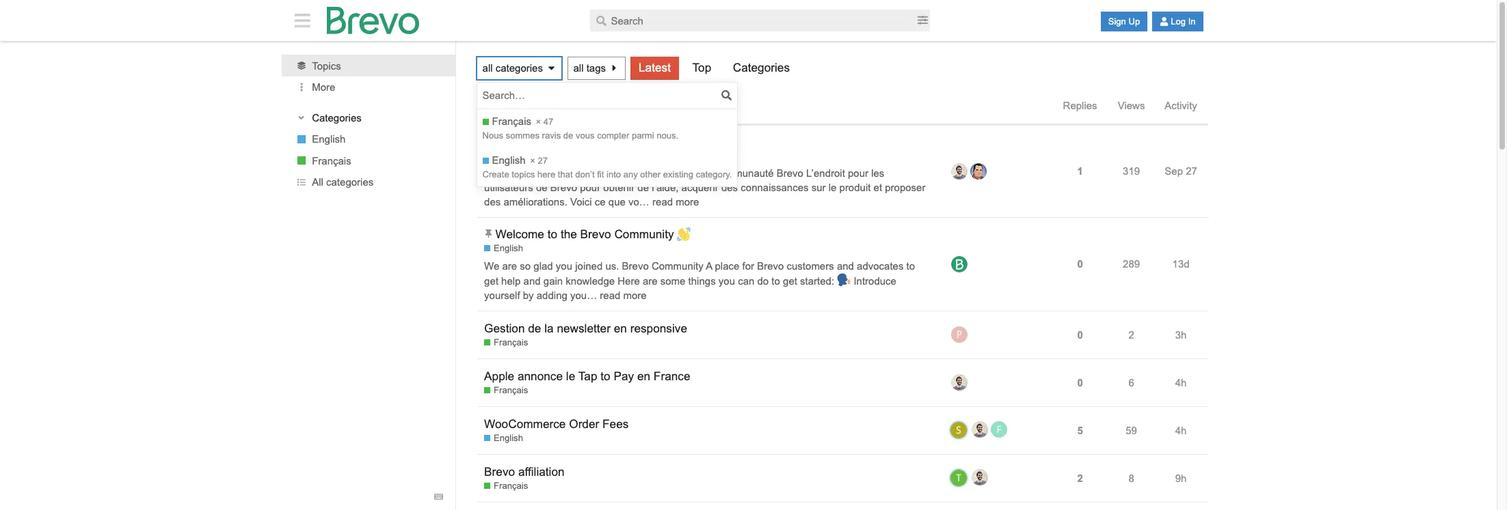 Task type: describe. For each thing, give the bounding box(es) containing it.
main content containing latest
[[282, 41, 1215, 511]]

brevo up connaissances
[[777, 168, 804, 179]]

apple annonce le tap to pay en france link
[[484, 360, 690, 394]]

0 vertical spatial more
[[676, 196, 699, 208]]

0 vertical spatial pour
[[848, 168, 869, 179]]

de right gestion
[[528, 322, 541, 336]]

0 vertical spatial community
[[614, 228, 674, 242]]

brevo left affiliation at the left of the page
[[484, 466, 515, 479]]

search image
[[596, 15, 607, 26]]

thierry - original poster, most recent poster image
[[950, 470, 968, 488]]

to right the do in the bottom right of the page
[[772, 275, 780, 287]]

1 get from the left
[[484, 275, 498, 287]]

gain
[[544, 275, 563, 287]]

glad
[[534, 260, 553, 272]]

sign up
[[1108, 16, 1140, 27]]

communauté
[[712, 168, 774, 179]]

can
[[738, 275, 755, 287]]

introduce
[[854, 275, 897, 287]]

français link for gestion
[[484, 337, 528, 350]]

angle down image
[[297, 113, 306, 122]]

english for 5
[[494, 434, 523, 444]]

log
[[1171, 16, 1186, 27]]

3h
[[1175, 329, 1187, 341]]

log in
[[1171, 16, 1196, 27]]

introduce yourself by adding you…
[[484, 275, 897, 301]]

1 radio item from the top
[[477, 109, 737, 148]]

order
[[569, 418, 599, 431]]

0 vertical spatial english link
[[282, 129, 455, 150]]

brevo right the
[[580, 228, 611, 242]]

0 for apple annonce le tap to pay en france
[[1077, 377, 1083, 389]]

communauté
[[596, 135, 664, 149]]

sommes
[[511, 168, 550, 179]]

289
[[1123, 259, 1140, 270]]

apple
[[484, 370, 514, 384]]

français up all categories on the top left
[[312, 155, 351, 167]]

1 vertical spatial des
[[484, 196, 501, 208]]

welcome
[[495, 228, 544, 242]]

categories link
[[725, 56, 798, 80]]

replies button
[[1055, 87, 1106, 125]]

search image
[[722, 90, 732, 101]]

français link for brevo
[[484, 481, 528, 493]]

so
[[520, 260, 531, 272]]

advocates
[[857, 260, 904, 272]]

things
[[688, 275, 716, 287]]

pay
[[614, 370, 634, 384]]

all categories
[[312, 177, 374, 188]]

categories for all categories
[[496, 62, 543, 74]]

1 0 from the top
[[1077, 259, 1083, 270]]

this topic is pinned for you; it will display at the top of its category image for welcome
[[484, 230, 493, 239]]

log in button
[[1152, 12, 1203, 31]]

france
[[654, 370, 690, 384]]

english link for 5
[[484, 433, 523, 445]]

1 vertical spatial le
[[566, 370, 575, 384]]

hide sidebar image
[[291, 12, 314, 30]]

woocommerce
[[484, 418, 566, 431]]

1 0 button from the top
[[1074, 249, 1086, 280]]

sur
[[812, 182, 826, 194]]

les
[[871, 168, 884, 179]]

sign up button
[[1101, 12, 1148, 31]]

dans
[[554, 135, 580, 149]]

0 button for apple annonce le tap to pay en france
[[1074, 368, 1086, 398]]

0 vertical spatial you
[[556, 260, 572, 272]]

categories inside the categories dropdown button
[[312, 112, 362, 124]]

en inside apple annonce le tap to pay en france link
[[637, 370, 650, 384]]

place
[[715, 260, 739, 272]]

topic
[[484, 100, 508, 111]]

5 button
[[1074, 416, 1086, 446]]

the
[[561, 228, 577, 242]]

acquérir
[[682, 182, 719, 194]]

apple annonce le tap to pay en france
[[484, 370, 690, 384]]

this topic is pinned for you; it will display at the top of its category image for bienvenue
[[484, 137, 493, 146]]

welcome to the brevo community link
[[495, 218, 691, 252]]

0 vertical spatial are
[[502, 260, 517, 272]]

utilisateurs
[[484, 182, 533, 194]]

topics
[[312, 60, 341, 71]]

more button
[[282, 76, 455, 98]]

shakesmcquakes - original poster, most recent poster image
[[950, 422, 968, 440]]

top link
[[684, 56, 720, 80]]

all for all tags
[[573, 62, 584, 74]]

français down 'bienvenue'
[[494, 151, 528, 161]]

0 button for gestion de la newsletter en responsive
[[1074, 320, 1086, 351]]

français for apple
[[494, 386, 528, 396]]

here
[[618, 275, 640, 287]]

to right advocates
[[907, 260, 915, 272]]

keyboard shortcuts image
[[434, 493, 443, 502]]

5
[[1077, 425, 1083, 437]]

gestion de la newsletter en responsive
[[484, 322, 687, 336]]

woocommerce order fees link
[[484, 408, 629, 442]]

us.
[[606, 260, 619, 272]]

a
[[706, 260, 712, 272]]

up
[[1129, 16, 1140, 27]]

français for brevo
[[494, 481, 528, 492]]

Search text field
[[590, 10, 915, 31]]

speaking_head image
[[837, 273, 851, 287]]

sign
[[1108, 16, 1126, 27]]

0 horizontal spatial more
[[623, 290, 647, 301]]

newsletter
[[557, 322, 611, 336]]

gestion
[[484, 322, 525, 336]]

started:
[[800, 275, 834, 287]]

1 vertical spatial read more
[[600, 290, 647, 301]]

we
[[484, 260, 499, 272]]

4h for apple annonce le tap to pay en france
[[1175, 377, 1187, 389]]

all categories link
[[282, 172, 455, 193]]

de up améliorations.
[[536, 182, 548, 194]]

more
[[312, 81, 335, 93]]

english link for 0
[[484, 243, 523, 255]]

categories for all categories
[[326, 177, 374, 188]]

appcrazee - most recent poster image
[[970, 163, 987, 180]]

que
[[609, 196, 626, 208]]

1
[[1077, 166, 1083, 177]]

activity button
[[1157, 87, 1208, 125]]

l'aide,
[[652, 182, 679, 194]]

for
[[742, 260, 754, 272]]

nous
[[484, 168, 508, 179]]

posters element
[[948, 87, 1055, 125]]

in
[[1188, 16, 1196, 27]]

0 for gestion de la newsletter en responsive
[[1077, 329, 1083, 341]]



Task type: vqa. For each thing, say whether or not it's contained in the screenshot.
28
no



Task type: locate. For each thing, give the bounding box(es) containing it.
we are so glad you joined us.   brevo community a place for brevo customers and advocates to get help and gain knowledge   here are some things you can do to get started:
[[484, 260, 915, 287]]

voici
[[570, 196, 592, 208]]

0 vertical spatial 2
[[1129, 329, 1134, 341]]

1 vertical spatial read
[[600, 290, 621, 301]]

1 button
[[1074, 156, 1086, 187]]

1 vertical spatial categories
[[312, 112, 362, 124]]

english down woocommerce
[[494, 434, 523, 444]]

0 vertical spatial la
[[583, 135, 592, 149]]

0 vertical spatial english
[[312, 133, 346, 145]]

0 vertical spatial des
[[721, 182, 738, 194]]

more
[[676, 196, 699, 208], [623, 290, 647, 301]]

3 0 button from the top
[[1074, 368, 1086, 398]]

0 horizontal spatial categories
[[312, 112, 362, 124]]

by
[[523, 290, 534, 301]]

latest link
[[631, 56, 679, 80]]

8
[[1129, 473, 1134, 485]]

adding
[[537, 290, 567, 301]]

ce
[[595, 196, 606, 208]]

en right pay at the left
[[637, 370, 650, 384]]

0 horizontal spatial 2
[[1077, 473, 1083, 485]]

user image
[[1160, 17, 1169, 26]]

français
[[494, 151, 528, 161], [312, 155, 351, 167], [494, 338, 528, 348], [494, 386, 528, 396], [494, 481, 528, 492]]

all left tags at the top of page
[[573, 62, 584, 74]]

read more
[[652, 196, 699, 208], [600, 290, 647, 301]]

1 vertical spatial pour
[[580, 182, 601, 194]]

nous.
[[684, 168, 709, 179]]

all
[[312, 177, 323, 188]]

13d
[[1173, 259, 1190, 270]]

Search… search field
[[482, 85, 719, 106]]

6
[[1129, 377, 1134, 389]]

2 0 button from the top
[[1074, 320, 1086, 351]]

categories
[[496, 62, 543, 74], [326, 177, 374, 188]]

more down here
[[623, 290, 647, 301]]

0 vertical spatial 0
[[1077, 259, 1083, 270]]

0 vertical spatial ahudavert - frequent poster image
[[972, 422, 988, 438]]

0 vertical spatial categories
[[496, 62, 543, 74]]

and up the speaking_head icon at the bottom right of page
[[837, 260, 854, 272]]

0 horizontal spatial read more
[[600, 290, 647, 301]]

community inside we are so glad you joined us.   brevo community a place for brevo customers and advocates to get help and gain knowledge   here are some things you can do to get started:
[[652, 260, 704, 272]]

1 vertical spatial 2
[[1077, 473, 1083, 485]]

0 horizontal spatial are
[[502, 260, 517, 272]]

des
[[721, 182, 738, 194], [484, 196, 501, 208]]

brevo up the do in the bottom right of the page
[[757, 260, 784, 272]]

brevo affiliation
[[484, 466, 565, 479]]

1 horizontal spatial en
[[637, 370, 650, 384]]

and up by
[[524, 275, 541, 287]]

13d link
[[1169, 248, 1193, 281]]

this topic is pinned for you; it will display at the top of its category image
[[484, 137, 493, 146], [484, 230, 493, 239]]

0 horizontal spatial pour
[[580, 182, 601, 194]]

ahudavert - original poster, most recent poster image
[[951, 375, 968, 391]]

community down vo…
[[614, 228, 674, 242]]

l'endroit
[[806, 168, 845, 179]]

fibo - frequent poster image
[[991, 422, 1007, 438]]

1 vertical spatial 4h link
[[1172, 415, 1190, 447]]

27
[[1186, 166, 1197, 177]]

pour up produit
[[848, 168, 869, 179]]

woocommerce order fees
[[484, 418, 629, 431]]

4h link up the 9h link
[[1172, 415, 1190, 447]]

1 horizontal spatial more
[[676, 196, 699, 208]]

english for 0
[[494, 244, 523, 254]]

2 4h link from the top
[[1172, 415, 1190, 447]]

1 vertical spatial ahudavert - frequent poster image
[[972, 470, 988, 486]]

english link down the categories dropdown button
[[282, 129, 455, 150]]

le right sur
[[829, 182, 837, 194]]

read more down l'aide,
[[652, 196, 699, 208]]

all
[[483, 62, 493, 74], [573, 62, 584, 74]]

ahudavert - frequent poster image left fibo - frequent poster icon
[[972, 422, 988, 438]]

read more down here
[[600, 290, 647, 301]]

français link up all categories on the top left
[[282, 150, 455, 172]]

english up all
[[312, 133, 346, 145]]

brevo affiliation link
[[484, 455, 565, 490]]

0 vertical spatial and
[[837, 260, 854, 272]]

welcome to the brevo community
[[495, 228, 677, 242]]

all for all categories
[[483, 62, 493, 74]]

are right here
[[643, 275, 658, 287]]

4h link down 3h link
[[1172, 367, 1190, 399]]

all up topic
[[483, 62, 493, 74]]

yourself
[[484, 290, 520, 301]]

2 radio item from the top
[[477, 148, 737, 186]]

1 ahudavert - frequent poster image from the top
[[972, 422, 988, 438]]

you down the place
[[719, 275, 735, 287]]

english link up we
[[484, 243, 523, 255]]

2 this topic is pinned for you; it will display at the top of its category image from the top
[[484, 230, 493, 239]]

améliorations.
[[504, 196, 567, 208]]

des down communauté
[[721, 182, 738, 194]]

categories down more
[[312, 112, 362, 124]]

0 horizontal spatial read
[[600, 290, 621, 301]]

ahudavert - frequent poster image for brevo affiliation
[[972, 470, 988, 486]]

1 horizontal spatial categories
[[496, 62, 543, 74]]

layer group image
[[297, 62, 306, 70]]

1 horizontal spatial la
[[583, 135, 592, 149]]

français down apple on the left of page
[[494, 386, 528, 396]]

0 vertical spatial this topic is pinned for you; it will display at the top of its category image
[[484, 137, 493, 146]]

de up vo…
[[638, 182, 649, 194]]

proposer
[[885, 182, 926, 194]]

2
[[1129, 329, 1134, 341], [1077, 473, 1083, 485]]

topics link
[[282, 55, 455, 76]]

2 4h from the top
[[1175, 425, 1187, 437]]

1 horizontal spatial pour
[[848, 168, 869, 179]]

pour up the voici
[[580, 182, 601, 194]]

4h link
[[1172, 367, 1190, 399], [1172, 415, 1190, 447]]

français link down the brevo affiliation on the left bottom of the page
[[484, 481, 528, 493]]

to
[[548, 228, 557, 242], [907, 260, 915, 272], [772, 275, 780, 287], [601, 370, 610, 384]]

1 horizontal spatial are
[[643, 275, 658, 287]]

community up some
[[652, 260, 704, 272]]

2 button
[[1074, 463, 1086, 494]]

0 vertical spatial 4h link
[[1172, 367, 1190, 399]]

0 horizontal spatial get
[[484, 275, 498, 287]]

read down here
[[600, 290, 621, 301]]

read
[[652, 196, 673, 208], [600, 290, 621, 301]]

0 horizontal spatial all
[[483, 62, 493, 74]]

1 horizontal spatial des
[[721, 182, 738, 194]]

get down customers
[[783, 275, 797, 287]]

1 4h from the top
[[1175, 377, 1187, 389]]

0 horizontal spatial and
[[524, 275, 541, 287]]

1 vertical spatial community
[[652, 260, 704, 272]]

0 horizontal spatial en
[[614, 322, 627, 336]]

2 0 from the top
[[1077, 329, 1083, 341]]

de
[[577, 168, 589, 179], [536, 182, 548, 194], [638, 182, 649, 194], [528, 322, 541, 336]]

annonce
[[518, 370, 563, 384]]

categories up topic
[[496, 62, 543, 74]]

4h link for apple annonce le tap to pay en france
[[1172, 367, 1190, 399]]

2 vertical spatial 0 button
[[1074, 368, 1086, 398]]

get down we
[[484, 275, 498, 287]]

1 vertical spatial 0 button
[[1074, 320, 1086, 351]]

open advanced search image
[[917, 15, 928, 26]]

bienvenue dans la communauté brevo!
[[495, 135, 701, 149]]

ahudavert - frequent poster image right thierry - original poster, most recent poster icon
[[972, 470, 988, 486]]

4h link for woocommerce order fees
[[1172, 415, 1190, 447]]

ellipsis v image
[[295, 83, 308, 92]]

latest
[[639, 61, 671, 74]]

bienvenue
[[495, 135, 551, 149]]

1 horizontal spatial read
[[652, 196, 673, 208]]

2 get from the left
[[783, 275, 797, 287]]

ahudavert - frequent poster image
[[972, 422, 988, 438], [972, 470, 988, 486]]

4h for woocommerce order fees
[[1175, 425, 1187, 437]]

0
[[1077, 259, 1083, 270], [1077, 329, 1083, 341], [1077, 377, 1083, 389]]

menu
[[477, 109, 737, 186]]

you up "gain"
[[556, 260, 572, 272]]

you…
[[570, 290, 597, 301]]

9h
[[1175, 473, 1187, 485]]

en right newsletter
[[614, 322, 627, 336]]

knowledge
[[566, 275, 615, 287]]

activity
[[1165, 100, 1197, 111]]

la for de
[[544, 322, 554, 336]]

english link
[[282, 129, 455, 150], [484, 243, 523, 255], [484, 433, 523, 445]]

1 horizontal spatial le
[[829, 182, 837, 194]]

produit
[[839, 182, 871, 194]]

la down adding
[[544, 322, 554, 336]]

brevo up here
[[622, 260, 649, 272]]

system - original poster, most recent poster image
[[951, 256, 968, 273]]

categories down search text box
[[733, 61, 790, 74]]

4h up the 9h link
[[1175, 425, 1187, 437]]

0 horizontal spatial la
[[544, 322, 554, 336]]

read down l'aide,
[[652, 196, 673, 208]]

1 horizontal spatial read more
[[652, 196, 699, 208]]

1 4h link from the top
[[1172, 367, 1190, 399]]

gestion de la newsletter en responsive link
[[484, 312, 687, 346]]

59
[[1126, 425, 1137, 437]]

sep
[[1165, 166, 1183, 177]]

1 horizontal spatial 2
[[1129, 329, 1134, 341]]

menu inside main content
[[477, 109, 737, 186]]

views
[[1118, 100, 1145, 111]]

français link
[[282, 150, 455, 172], [484, 150, 528, 163], [484, 337, 528, 350], [484, 385, 528, 398], [484, 481, 528, 493]]

1 vertical spatial 0
[[1077, 329, 1083, 341]]

1 all from the left
[[483, 62, 493, 74]]

1 horizontal spatial all
[[573, 62, 584, 74]]

vous
[[591, 168, 613, 179]]

joined
[[575, 260, 603, 272]]

brevo down ravis
[[550, 182, 577, 194]]

1 vertical spatial more
[[623, 290, 647, 301]]

1 vertical spatial la
[[544, 322, 554, 336]]

la for dans
[[583, 135, 592, 149]]

list image
[[297, 178, 306, 187]]

ahudavert - original poster image
[[951, 163, 968, 180]]

1 vertical spatial categories
[[326, 177, 374, 188]]

1 vertical spatial are
[[643, 275, 658, 287]]

bienvenue dans la communauté brevo! link
[[495, 125, 701, 159]]

0 horizontal spatial categories
[[326, 177, 374, 188]]

peggy9 - original poster, most recent poster image
[[951, 327, 968, 343]]

français link for apple
[[484, 385, 528, 398]]

en inside gestion de la newsletter en responsive link
[[614, 322, 627, 336]]

2 inside button
[[1077, 473, 1083, 485]]

nous sommes ravis de vous compter parmi nous.   communauté brevo l'endroit pour les utilisateurs de brevo pour obtenir de l'aide, acquérir des connaissances sur le produit et proposer des améliorations.   voici ce que vo…
[[484, 168, 926, 208]]

1 vertical spatial and
[[524, 275, 541, 287]]

la right "dans"
[[583, 135, 592, 149]]

0 vertical spatial 4h
[[1175, 377, 1187, 389]]

3 0 from the top
[[1077, 377, 1083, 389]]

1 vertical spatial english link
[[484, 243, 523, 255]]

0 button
[[1074, 249, 1086, 280], [1074, 320, 1086, 351], [1074, 368, 1086, 398]]

0 horizontal spatial you
[[556, 260, 572, 272]]

brevo community image
[[327, 7, 419, 34]]

319
[[1123, 166, 1140, 177]]

obtenir
[[603, 182, 635, 194]]

are
[[502, 260, 517, 272], [643, 275, 658, 287]]

1 vertical spatial this topic is pinned for you; it will display at the top of its category image
[[484, 230, 493, 239]]

connaissances
[[741, 182, 809, 194]]

le inside nous sommes ravis de vous compter parmi nous.   communauté brevo l'endroit pour les utilisateurs de brevo pour obtenir de l'aide, acquérir des connaissances sur le produit et proposer des améliorations.   voici ce que vo…
[[829, 182, 837, 194]]

fees
[[603, 418, 629, 431]]

0 vertical spatial le
[[829, 182, 837, 194]]

this topic is pinned for you; it will display at the top of its category image up nous
[[484, 137, 493, 146]]

english down welcome
[[494, 244, 523, 254]]

english link down woocommerce
[[484, 433, 523, 445]]

radio item
[[477, 109, 737, 148], [477, 148, 737, 186]]

categories inside 'link'
[[326, 177, 374, 188]]

0 horizontal spatial le
[[566, 370, 575, 384]]

2 vertical spatial english
[[494, 434, 523, 444]]

1 vertical spatial english
[[494, 244, 523, 254]]

to right tap
[[601, 370, 610, 384]]

2 up 6
[[1129, 329, 1134, 341]]

9h link
[[1172, 463, 1190, 495]]

0 vertical spatial 0 button
[[1074, 249, 1086, 280]]

main content
[[282, 41, 1215, 511]]

la
[[583, 135, 592, 149], [544, 322, 554, 336]]

français down gestion
[[494, 338, 528, 348]]

tap
[[578, 370, 597, 384]]

2 ahudavert - frequent poster image from the top
[[972, 470, 988, 486]]

0 vertical spatial read
[[652, 196, 673, 208]]

4h down 3h link
[[1175, 377, 1187, 389]]

le left tap
[[566, 370, 575, 384]]

de left "vous"
[[577, 168, 589, 179]]

top
[[692, 61, 711, 74]]

responsive
[[630, 322, 687, 336]]

categories right all
[[326, 177, 374, 188]]

vo…
[[628, 196, 650, 208]]

1 horizontal spatial you
[[719, 275, 735, 287]]

français link down apple on the left of page
[[484, 385, 528, 398]]

1 horizontal spatial categories
[[733, 61, 790, 74]]

1 vertical spatial you
[[719, 275, 735, 287]]

français down the brevo affiliation on the left bottom of the page
[[494, 481, 528, 492]]

des down utilisateurs
[[484, 196, 501, 208]]

to left the
[[548, 228, 557, 242]]

2 vertical spatial 0
[[1077, 377, 1083, 389]]

sep 27
[[1165, 166, 1197, 177]]

1 vertical spatial 4h
[[1175, 425, 1187, 437]]

1 this topic is pinned for you; it will display at the top of its category image from the top
[[484, 137, 493, 146]]

0 horizontal spatial des
[[484, 196, 501, 208]]

this topic is pinned for you; it will display at the top of its category image left welcome
[[484, 230, 493, 239]]

help
[[501, 275, 521, 287]]

0 vertical spatial en
[[614, 322, 627, 336]]

français link down gestion
[[484, 337, 528, 350]]

do
[[757, 275, 769, 287]]

1 horizontal spatial get
[[783, 275, 797, 287]]

0 vertical spatial read more
[[652, 196, 699, 208]]

2 all from the left
[[573, 62, 584, 74]]

0 vertical spatial categories
[[733, 61, 790, 74]]

more down acquérir
[[676, 196, 699, 208]]

parmi
[[656, 168, 681, 179]]

views button
[[1106, 87, 1157, 125]]

brevo!
[[667, 135, 701, 149]]

français for gestion
[[494, 338, 528, 348]]

compter
[[616, 168, 653, 179]]

français link up nous
[[484, 150, 528, 163]]

2 vertical spatial english link
[[484, 433, 523, 445]]

1 horizontal spatial and
[[837, 260, 854, 272]]

ahudavert - frequent poster image for woocommerce order fees
[[972, 422, 988, 438]]

1 vertical spatial en
[[637, 370, 650, 384]]

categories inside categories link
[[733, 61, 790, 74]]

2 down 5 button
[[1077, 473, 1083, 485]]

are up help
[[502, 260, 517, 272]]



